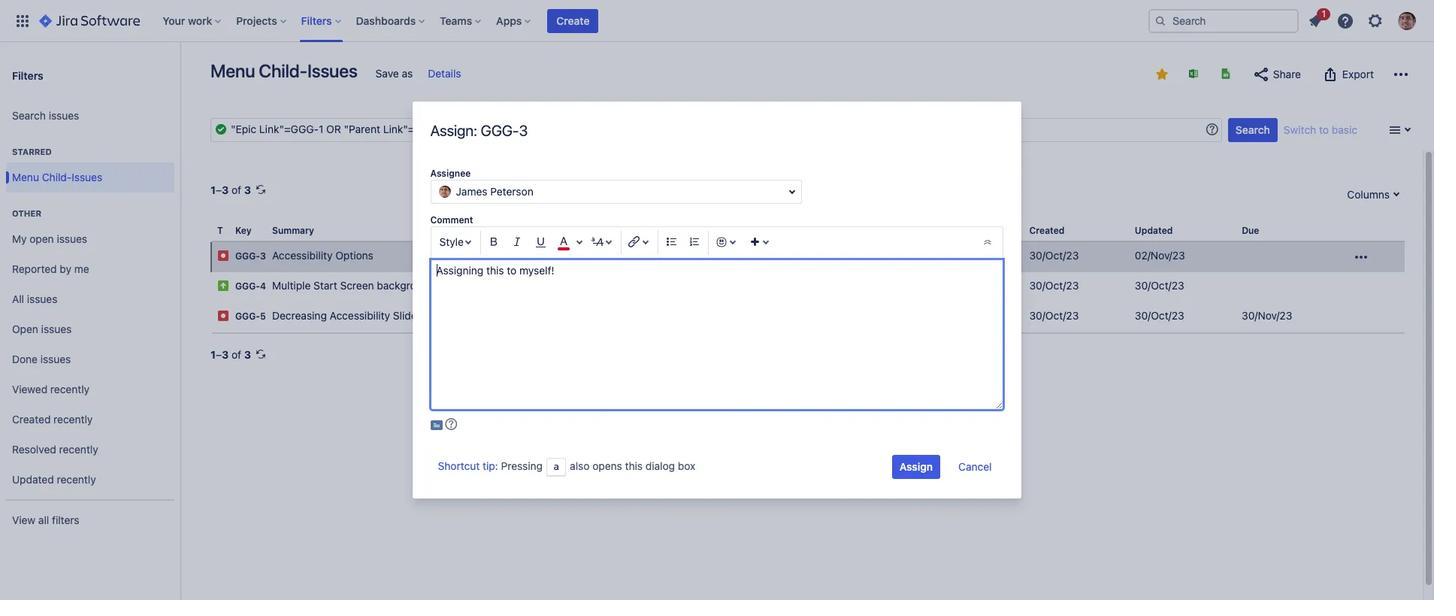 Task type: locate. For each thing, give the bounding box(es) containing it.
– down "improvement" "image"
[[216, 348, 222, 361]]

recently inside updated recently link
[[57, 473, 96, 485]]

3
[[520, 122, 528, 139], [222, 183, 229, 196], [244, 183, 251, 196], [260, 250, 266, 262], [222, 348, 229, 361], [244, 348, 251, 361]]

0 vertical spatial search
[[12, 109, 46, 122]]

in review
[[857, 250, 904, 261]]

0 vertical spatial created
[[1030, 225, 1065, 236]]

0 vertical spatial menu
[[211, 60, 255, 81]]

1 vertical spatial of
[[232, 348, 241, 361]]

save
[[376, 67, 399, 80]]

0 horizontal spatial child-
[[42, 170, 72, 183]]

1
[[1322, 8, 1326, 19], [211, 183, 216, 196], [211, 348, 216, 361]]

backgrounds
[[377, 279, 440, 292]]

search inside button
[[1236, 123, 1271, 136]]

ggg-4 link
[[235, 281, 266, 292]]

decreasing
[[272, 309, 327, 322]]

0 vertical spatial of
[[232, 183, 241, 196]]

different
[[459, 279, 501, 292]]

None submit
[[893, 455, 941, 479]]

filters
[[12, 69, 43, 82]]

1 – 3 of 3 down 'ggg-5' link
[[211, 348, 251, 361]]

created for created recently
[[12, 413, 51, 425]]

create
[[557, 14, 590, 27]]

child-
[[259, 60, 308, 81], [42, 170, 72, 183]]

ggg- inside ggg-3 accessibility options
[[235, 250, 260, 262]]

details link
[[428, 67, 461, 80]]

0 horizontal spatial search
[[12, 109, 46, 122]]

resolution
[[913, 225, 960, 236]]

2 vertical spatial 1
[[211, 348, 216, 361]]

open
[[30, 232, 54, 245]]

of up 'key'
[[232, 183, 241, 196]]

game
[[503, 279, 530, 292]]

done issues
[[12, 352, 71, 365]]

recently down resolved recently link
[[57, 473, 96, 485]]

other group
[[6, 192, 174, 499]]

accessibility down screen
[[330, 309, 390, 322]]

menu child-issues link
[[6, 162, 174, 192]]

updated down resolved
[[12, 473, 54, 485]]

bug image for decreasing accessibility slider speed
[[217, 310, 229, 322]]

issues down search issues link
[[72, 170, 102, 183]]

recently inside "viewed recently" link
[[50, 382, 90, 395]]

30/nov/23
[[1242, 309, 1293, 322]]

3 right assign:
[[520, 122, 528, 139]]

of down 'ggg-5' link
[[232, 348, 241, 361]]

ggg-3 accessibility options
[[235, 249, 374, 262]]

1 vertical spatial 1 – 3 of 3
[[211, 348, 251, 361]]

5
[[260, 311, 266, 322]]

issues for done issues
[[40, 352, 71, 365]]

1 – from the top
[[216, 183, 222, 196]]

bug image down t
[[217, 250, 229, 262]]

p
[[836, 225, 842, 236]]

3 down "improvement" "image"
[[222, 348, 229, 361]]

Search field
[[1149, 9, 1299, 33]]

resolved
[[12, 443, 56, 455]]

issues inside 'link'
[[27, 292, 57, 305]]

search
[[12, 109, 46, 122], [1236, 123, 1271, 136]]

search for search
[[1236, 123, 1271, 136]]

menu
[[211, 60, 255, 81], [12, 170, 39, 183]]

1 bug image from the top
[[217, 250, 229, 262]]

ggg- right "improvement" "image"
[[235, 281, 260, 292]]

child- inside menu child-issues link
[[42, 170, 72, 183]]

1 horizontal spatial issues
[[308, 60, 358, 81]]

of
[[232, 183, 241, 196], [232, 348, 241, 361]]

recently inside created recently link
[[54, 413, 93, 425]]

updated inside other group
[[12, 473, 54, 485]]

3 inside ggg-3 accessibility options
[[260, 250, 266, 262]]

issues
[[308, 60, 358, 81], [72, 170, 102, 183]]

1 horizontal spatial updated
[[1135, 225, 1173, 236]]

0 horizontal spatial issues
[[72, 170, 102, 183]]

0 vertical spatial –
[[216, 183, 222, 196]]

shortcut
[[438, 459, 480, 472]]

0 horizontal spatial menu child-issues
[[12, 170, 102, 183]]

None text field
[[211, 118, 1222, 142], [431, 180, 802, 204], [211, 118, 1222, 142], [431, 180, 802, 204]]

in
[[857, 250, 867, 261]]

1 horizontal spatial search
[[1236, 123, 1271, 136]]

0 vertical spatial 1
[[1322, 8, 1326, 19]]

recently for created recently
[[54, 413, 93, 425]]

issues for search issues
[[49, 109, 79, 122]]

1 vertical spatial menu
[[12, 170, 39, 183]]

ggg- down 'key'
[[235, 250, 260, 262]]

1 horizontal spatial menu
[[211, 60, 255, 81]]

2 1 – 3 of 3 from the top
[[211, 348, 251, 361]]

pressing
[[502, 459, 543, 472]]

1 vertical spatial menu child-issues
[[12, 170, 102, 183]]

created
[[1030, 225, 1065, 236], [12, 413, 51, 425]]

1 vertical spatial bug image
[[217, 310, 229, 322]]

recently inside resolved recently link
[[59, 443, 98, 455]]

1 horizontal spatial created
[[1030, 225, 1065, 236]]

1 vertical spatial updated
[[12, 473, 54, 485]]

due
[[1242, 225, 1260, 236]]

3 up t
[[222, 183, 229, 196]]

slider
[[393, 309, 421, 322]]

1 vertical spatial issues
[[72, 170, 102, 183]]

dialog
[[646, 459, 676, 472]]

1 1 – 3 of 3 from the top
[[211, 183, 251, 196]]

recently down created recently link
[[59, 443, 98, 455]]

0 horizontal spatial created
[[12, 413, 51, 425]]

search up starred
[[12, 109, 46, 122]]

bug image left 'ggg-5' link
[[217, 310, 229, 322]]

to
[[1320, 123, 1329, 136]]

jira software image
[[39, 12, 140, 30], [39, 12, 140, 30]]

1 vertical spatial child-
[[42, 170, 72, 183]]

0 vertical spatial updated
[[1135, 225, 1173, 236]]

recently for viewed recently
[[50, 382, 90, 395]]

0 vertical spatial 1 – 3 of 3
[[211, 183, 251, 196]]

search left switch
[[1236, 123, 1271, 136]]

ggg- right assign:
[[481, 122, 520, 139]]

0 horizontal spatial menu
[[12, 170, 39, 183]]

0 vertical spatial menu child-issues
[[211, 60, 358, 81]]

primary element
[[9, 0, 1149, 42]]

menu child-issues
[[211, 60, 358, 81], [12, 170, 102, 183]]

by
[[60, 262, 71, 275]]

issues left the save
[[308, 60, 358, 81]]

ggg- inside 'ggg-4 multiple start screen backgrounds for different game states'
[[235, 281, 260, 292]]

– up t
[[216, 183, 222, 196]]

all issues link
[[6, 284, 174, 314]]

ggg- inside ggg-5 decreasing accessibility slider speed
[[235, 311, 260, 322]]

ggg- for accessibility
[[235, 311, 260, 322]]

created inside created recently link
[[12, 413, 51, 425]]

bug image
[[217, 250, 229, 262], [217, 310, 229, 322]]

0 horizontal spatial updated
[[12, 473, 54, 485]]

updated up 02/nov/23
[[1135, 225, 1173, 236]]

issues for open issues
[[41, 322, 72, 335]]

shortcut tip: link
[[438, 459, 499, 472]]

all
[[12, 292, 24, 305]]

1 vertical spatial accessibility
[[330, 309, 390, 322]]

2 bug image from the top
[[217, 310, 229, 322]]

recently up created recently
[[50, 382, 90, 395]]

1 vertical spatial search
[[1236, 123, 1271, 136]]

columns button
[[1340, 183, 1405, 207]]

open in microsoft excel image
[[1188, 68, 1200, 80]]

recently
[[50, 382, 90, 395], [54, 413, 93, 425], [59, 443, 98, 455], [57, 473, 96, 485]]

open issues link
[[6, 314, 174, 344]]

0 vertical spatial bug image
[[217, 250, 229, 262]]

ggg- for start
[[235, 281, 260, 292]]

issues for all issues
[[27, 292, 57, 305]]

1 vertical spatial –
[[216, 348, 222, 361]]

ggg- down ggg-4 link
[[235, 311, 260, 322]]

–
[[216, 183, 222, 196], [216, 348, 222, 361]]

1 – 3 of 3 up t
[[211, 183, 251, 196]]

1 vertical spatial created
[[12, 413, 51, 425]]

created recently
[[12, 413, 93, 425]]

ggg-5 decreasing accessibility slider speed
[[235, 309, 454, 322]]

ggg-
[[481, 122, 520, 139], [235, 250, 260, 262], [235, 281, 260, 292], [235, 311, 260, 322]]

a
[[554, 461, 560, 472]]

3 up 4
[[260, 250, 266, 262]]

search image
[[1155, 15, 1167, 27]]

viewed recently link
[[6, 374, 174, 405]]

save as button
[[368, 62, 421, 86]]

0 vertical spatial child-
[[259, 60, 308, 81]]

view all filters link
[[6, 505, 174, 535]]

updated
[[1135, 225, 1173, 236], [12, 473, 54, 485]]

ggg- for options
[[235, 250, 260, 262]]

decreasing accessibility slider speed link
[[272, 309, 454, 322]]

switch to basic
[[1284, 123, 1358, 136]]

30/oct/23
[[1030, 249, 1079, 262], [1030, 279, 1079, 292], [1135, 279, 1185, 292], [1030, 309, 1079, 322], [1135, 309, 1185, 322]]

recently down "viewed recently" link
[[54, 413, 93, 425]]

accessibility down summary
[[272, 249, 333, 262]]

share
[[1274, 68, 1302, 80]]



Task type: describe. For each thing, give the bounding box(es) containing it.
my
[[12, 232, 27, 245]]

details
[[428, 67, 461, 80]]

02/nov/23
[[1135, 249, 1186, 262]]

get local help about wiki markup help image
[[446, 418, 458, 430]]

3 down 'ggg-5' link
[[244, 348, 251, 361]]

multiple start screen backgrounds for different game states link
[[272, 279, 563, 292]]

t
[[217, 225, 223, 236]]

also
[[570, 459, 590, 472]]

columns
[[1348, 188, 1390, 201]]

assign:
[[431, 122, 478, 139]]

my open issues
[[12, 232, 87, 245]]

2 of from the top
[[232, 348, 241, 361]]

start
[[314, 279, 337, 292]]

states
[[533, 279, 563, 292]]

done issues link
[[6, 344, 174, 374]]

summary
[[272, 225, 314, 236]]

recently for updated recently
[[57, 473, 96, 485]]

improvement image
[[217, 280, 229, 292]]

updated for updated recently
[[12, 473, 54, 485]]

reported
[[12, 262, 57, 275]]

viewed recently
[[12, 382, 90, 395]]

all issues
[[12, 292, 57, 305]]

small image
[[1156, 68, 1168, 80]]

1 vertical spatial 1
[[211, 183, 216, 196]]

as
[[402, 67, 413, 80]]

search for search issues
[[12, 109, 46, 122]]

options
[[336, 249, 374, 262]]

other
[[12, 208, 41, 218]]

ggg-4 multiple start screen backgrounds for different game states
[[235, 279, 563, 292]]

viewed
[[12, 382, 47, 395]]

search issues
[[12, 109, 79, 122]]

switch to basic link
[[1284, 123, 1358, 136]]

menu inside starred group
[[12, 170, 39, 183]]

style link
[[435, 231, 479, 255]]

cancel link
[[951, 454, 1001, 478]]

speed
[[424, 309, 454, 322]]

Comment text field
[[431, 259, 1004, 410]]

cancel
[[959, 460, 993, 473]]

save as
[[376, 67, 413, 80]]

1 horizontal spatial child-
[[259, 60, 308, 81]]

starred group
[[6, 131, 174, 197]]

3 up 'key'
[[244, 183, 251, 196]]

reported by me link
[[6, 254, 174, 284]]

review
[[869, 250, 904, 261]]

create banner
[[0, 0, 1435, 42]]

created for created
[[1030, 225, 1065, 236]]

resolved recently link
[[6, 435, 174, 465]]

ggg-5 link
[[235, 311, 266, 322]]

open in google sheets image
[[1220, 68, 1232, 80]]

multiple
[[272, 279, 311, 292]]

2 – from the top
[[216, 348, 222, 361]]

0 vertical spatial accessibility
[[272, 249, 333, 262]]

box
[[679, 459, 696, 472]]

view all filters
[[12, 513, 79, 526]]

issues inside starred group
[[72, 170, 102, 183]]

1 horizontal spatial menu child-issues
[[211, 60, 358, 81]]

4
[[260, 281, 266, 292]]

shortcut tip: pressing
[[438, 459, 546, 472]]

also opens this dialog box
[[568, 459, 696, 472]]

resolved recently
[[12, 443, 98, 455]]

assign: ggg-3
[[431, 122, 528, 139]]

screen
[[340, 279, 374, 292]]

menu child-issues inside starred group
[[12, 170, 102, 183]]

this
[[626, 459, 643, 472]]

starred
[[12, 147, 52, 156]]

filters
[[52, 513, 79, 526]]

created recently link
[[6, 405, 174, 435]]

medium high image
[[836, 250, 848, 262]]

switch
[[1284, 123, 1317, 136]]

key
[[235, 225, 252, 236]]

status
[[854, 225, 883, 236]]

basic
[[1332, 123, 1358, 136]]

opens
[[593, 459, 623, 472]]

search button
[[1228, 118, 1278, 142]]

unresolved
[[913, 249, 969, 262]]

style
[[440, 235, 464, 248]]

bug image for accessibility options
[[217, 250, 229, 262]]

recently for resolved recently
[[59, 443, 98, 455]]

tip:
[[483, 459, 499, 472]]

updated recently link
[[6, 465, 174, 495]]

all
[[38, 513, 49, 526]]

comment
[[431, 214, 474, 226]]

for
[[443, 279, 456, 292]]

me
[[74, 262, 89, 275]]

updated recently
[[12, 473, 96, 485]]

1 inside create 'banner'
[[1322, 8, 1326, 19]]

done
[[12, 352, 38, 365]]

updated for updated
[[1135, 225, 1173, 236]]

open issues
[[12, 322, 72, 335]]

0 vertical spatial issues
[[308, 60, 358, 81]]

1 of from the top
[[232, 183, 241, 196]]

share link
[[1245, 62, 1309, 86]]

search issues link
[[6, 101, 174, 131]]

reported by me
[[12, 262, 89, 275]]

accessibility options link
[[272, 249, 374, 262]]

view
[[12, 513, 35, 526]]

ggg-3 link
[[235, 250, 266, 262]]

open
[[12, 322, 38, 335]]



Task type: vqa. For each thing, say whether or not it's contained in the screenshot.
topmost select...
no



